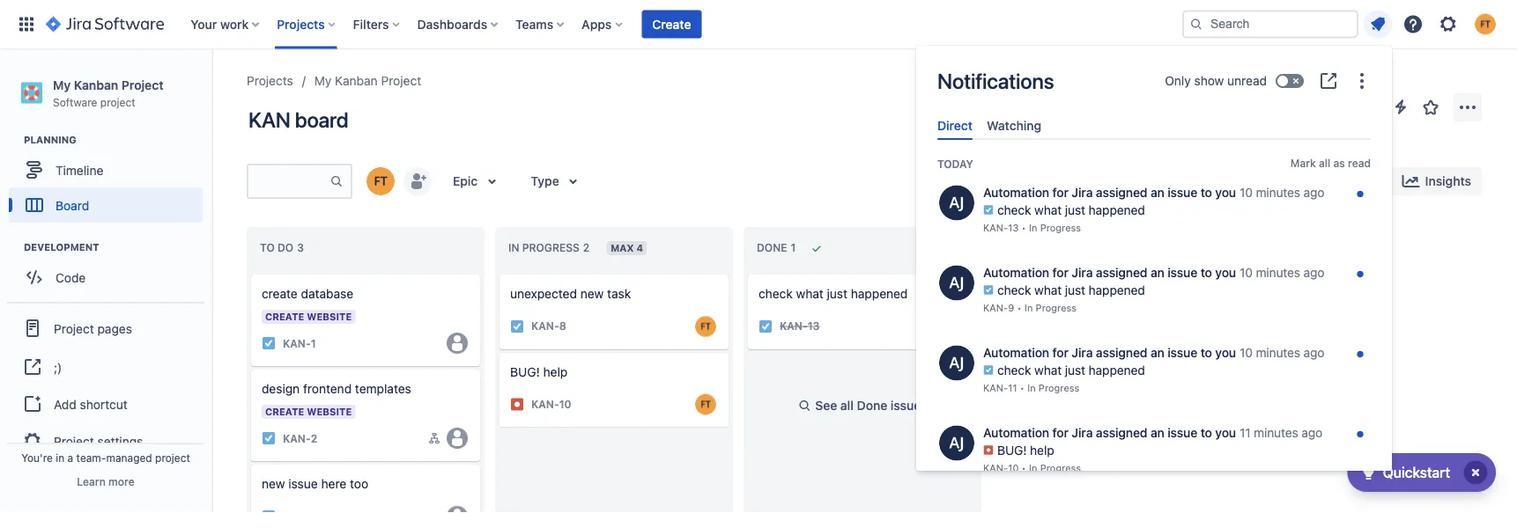 Task type: describe. For each thing, give the bounding box(es) containing it.
today
[[938, 158, 973, 170]]

development
[[24, 242, 99, 254]]

your work
[[191, 17, 249, 31]]

task image for kan-13
[[759, 320, 773, 334]]

max
[[611, 243, 634, 254]]

to do element
[[260, 242, 307, 255]]

your
[[191, 17, 217, 31]]

kan- for 10
[[531, 399, 559, 411]]

assignee: funky town image
[[695, 316, 716, 337]]

work
[[220, 17, 249, 31]]

dashboards button
[[412, 10, 505, 38]]

board
[[295, 108, 348, 132]]

kanban for my kanban project
[[335, 74, 378, 88]]

projects button
[[272, 10, 342, 38]]

1 vertical spatial new
[[262, 477, 285, 492]]

task image for kan-2
[[262, 432, 276, 446]]

direct
[[938, 118, 973, 133]]

more image
[[1457, 97, 1479, 118]]

task image down new issue here too
[[262, 510, 276, 514]]

watching
[[987, 118, 1042, 133]]

settings
[[97, 434, 143, 449]]

all for see
[[841, 399, 854, 413]]

development group
[[9, 241, 211, 301]]

team-
[[76, 452, 106, 464]]

check image
[[1358, 463, 1380, 484]]

kan-2 link
[[283, 431, 317, 446]]

board
[[56, 198, 89, 213]]

to
[[260, 242, 275, 254]]

in progress
[[508, 242, 580, 254]]

learn more button
[[77, 475, 135, 489]]

kan-2
[[283, 433, 317, 445]]

kan- for 13
[[780, 321, 808, 333]]

planning group
[[9, 133, 211, 228]]

insights button
[[1390, 167, 1482, 196]]

project settings
[[54, 434, 143, 449]]

in
[[56, 452, 65, 464]]

max 4
[[611, 243, 643, 254]]

projects for projects link
[[247, 74, 293, 88]]

settings image
[[1438, 14, 1459, 35]]

assignee: funky town image
[[695, 394, 716, 416]]

create button
[[642, 10, 702, 38]]

design
[[262, 382, 300, 397]]

4 automation for jira image from the top
[[939, 426, 975, 461]]

kan-10
[[531, 399, 572, 411]]

1 automation for jira image from the top
[[939, 185, 975, 221]]

teams
[[516, 17, 554, 31]]

notifications image
[[1368, 14, 1389, 35]]

happened
[[851, 287, 908, 301]]

2 unassigned image from the top
[[447, 428, 468, 449]]

templates
[[355, 382, 411, 397]]

add shortcut
[[54, 397, 128, 412]]

star kan board image
[[1420, 97, 1442, 118]]

code
[[56, 270, 86, 285]]

project inside my kanban project software project
[[100, 96, 135, 108]]

you're in a team-managed project
[[21, 452, 190, 464]]

project inside my kanban project software project
[[121, 78, 163, 92]]

kan-1
[[283, 337, 316, 350]]

project pages link
[[7, 309, 204, 348]]

group containing project pages
[[7, 302, 204, 466]]

what
[[796, 287, 824, 301]]

primary element
[[11, 0, 1183, 49]]

kan- for 1
[[283, 337, 311, 350]]

group
[[1248, 175, 1282, 187]]

10
[[559, 399, 572, 411]]

my kanban project link
[[314, 70, 421, 92]]

create database
[[262, 287, 353, 301]]

project pages
[[54, 321, 132, 336]]

project settings link
[[7, 422, 204, 461]]

1
[[311, 337, 316, 350]]

filters
[[353, 17, 389, 31]]

Search this board text field
[[248, 166, 330, 197]]

more
[[108, 476, 135, 488]]

my for my kanban project
[[314, 74, 332, 88]]

unexpected
[[510, 287, 577, 301]]

learn
[[77, 476, 106, 488]]

filters button
[[348, 10, 407, 38]]

dashboards
[[417, 17, 487, 31]]

bug!
[[510, 365, 540, 380]]

done element
[[757, 242, 799, 255]]

create column image
[[996, 231, 1017, 252]]

progress
[[522, 242, 580, 254]]

quickstart button
[[1348, 454, 1496, 493]]

8
[[559, 321, 566, 333]]

you're
[[21, 452, 53, 464]]

notifications
[[938, 69, 1054, 93]]

type button
[[520, 167, 595, 196]]

a
[[68, 452, 73, 464]]

pages
[[97, 321, 132, 336]]

create issue image
[[489, 263, 510, 284]]

tab list inside notifications dialog
[[931, 111, 1378, 140]]

read
[[1348, 157, 1371, 170]]

my for my kanban project software project
[[53, 78, 71, 92]]

mark all as read button
[[1291, 156, 1371, 171]]

unexpected new task
[[510, 287, 631, 301]]

here
[[321, 477, 347, 492]]

check what just happened
[[759, 287, 908, 301]]

notifications dialog
[[916, 46, 1392, 514]]

create issue image for check what just happened
[[738, 263, 759, 284]]

task
[[607, 287, 631, 301]]

code link
[[9, 260, 203, 295]]

database
[[301, 287, 353, 301]]

kan-13
[[780, 321, 820, 333]]



Task type: vqa. For each thing, say whether or not it's contained in the screenshot.
THE BUG IMAGE
yes



Task type: locate. For each thing, give the bounding box(es) containing it.
kanban up software on the left of the page
[[74, 78, 118, 92]]

tab list containing direct
[[931, 111, 1378, 140]]

kanban inside my kanban project software project
[[74, 78, 118, 92]]

kan-8
[[531, 321, 566, 333]]

unassigned image
[[447, 333, 468, 354], [447, 428, 468, 449]]

0 of 1 child issues complete image
[[427, 432, 441, 446], [427, 432, 441, 446]]

done left the issues
[[857, 399, 888, 413]]

0 vertical spatial project
[[100, 96, 135, 108]]

;)
[[54, 360, 62, 375]]

kan- down unexpected
[[531, 321, 559, 333]]

1 horizontal spatial project
[[155, 452, 190, 464]]

bug! help
[[510, 365, 568, 380]]

4
[[637, 243, 643, 254]]

open notifications in a new tab image
[[1318, 70, 1339, 92]]

create issue image for create database
[[241, 263, 262, 284]]

done
[[757, 242, 787, 254], [857, 399, 888, 413]]

more image
[[1352, 70, 1373, 92]]

0 horizontal spatial new
[[262, 477, 285, 492]]

1 vertical spatial all
[[841, 399, 854, 413]]

1 horizontal spatial all
[[1319, 157, 1331, 170]]

project
[[381, 74, 421, 88], [121, 78, 163, 92], [54, 321, 94, 336], [54, 434, 94, 449]]

create issue image for bug! help
[[489, 341, 510, 362]]

development image
[[3, 237, 24, 258]]

unread
[[1228, 74, 1267, 88]]

check
[[759, 287, 793, 301]]

0 horizontal spatial create issue image
[[241, 263, 262, 284]]

your work button
[[185, 10, 266, 38]]

apps
[[582, 17, 612, 31]]

too
[[350, 477, 368, 492]]

project right managed
[[155, 452, 190, 464]]

help image
[[1403, 14, 1424, 35]]

kan board
[[248, 108, 348, 132]]

add people image
[[407, 171, 428, 192]]

kan- right bug image at the bottom of page
[[531, 399, 559, 411]]

task image
[[262, 337, 276, 351]]

new left "task"
[[581, 287, 604, 301]]

projects link
[[247, 70, 293, 92]]

all right see
[[841, 399, 854, 413]]

in progress element
[[508, 242, 593, 255]]

project down filters dropdown button
[[381, 74, 421, 88]]

create
[[652, 17, 691, 31]]

1 unassigned image from the top
[[447, 333, 468, 354]]

my up software on the left of the page
[[53, 78, 71, 92]]

task image left kan-2 link
[[262, 432, 276, 446]]

1 vertical spatial done
[[857, 399, 888, 413]]

kan- inside kan-8 link
[[531, 321, 559, 333]]

bug image
[[510, 398, 524, 412]]

see
[[815, 399, 837, 413]]

search image
[[1190, 17, 1204, 31]]

1 vertical spatial unassigned image
[[447, 428, 468, 449]]

0 vertical spatial new
[[581, 287, 604, 301]]

kan-
[[531, 321, 559, 333], [780, 321, 808, 333], [283, 337, 311, 350], [531, 399, 559, 411], [283, 433, 311, 445]]

1 horizontal spatial create issue image
[[489, 341, 510, 362]]

create issue image up "bug!"
[[489, 341, 510, 362]]

kan- down what
[[780, 321, 808, 333]]

kan- for 8
[[531, 321, 559, 333]]

managed
[[106, 452, 152, 464]]

1 horizontal spatial new
[[581, 287, 604, 301]]

my kanban project software project
[[53, 78, 163, 108]]

kan- right task image
[[283, 337, 311, 350]]

teams button
[[510, 10, 571, 38]]

done up check
[[757, 242, 787, 254]]

all inside button
[[1319, 157, 1331, 170]]

appswitcher icon image
[[16, 14, 37, 35]]

mark
[[1291, 157, 1316, 170]]

new issue here too
[[262, 477, 368, 492]]

all for mark
[[1319, 157, 1331, 170]]

kanban inside "link"
[[335, 74, 378, 88]]

2
[[311, 433, 317, 445]]

my kanban project
[[314, 74, 421, 88]]

show
[[1194, 74, 1224, 88]]

epic button
[[442, 167, 513, 196]]

1 horizontal spatial my
[[314, 74, 332, 88]]

banner containing your work
[[0, 0, 1517, 49]]

planning
[[24, 135, 76, 146]]

sidebar navigation image
[[192, 70, 231, 106]]

task image left kan-8 link
[[510, 320, 524, 334]]

shortcut
[[80, 397, 128, 412]]

jira software image
[[46, 14, 164, 35], [46, 14, 164, 35]]

add
[[54, 397, 76, 412]]

;) link
[[7, 348, 204, 387]]

timeline
[[56, 163, 103, 177]]

create issue image down to
[[241, 263, 262, 284]]

see all done issues
[[815, 399, 928, 413]]

project right software on the left of the page
[[100, 96, 135, 108]]

planning image
[[3, 130, 24, 151]]

kan-1 link
[[283, 336, 316, 351]]

kan- for 2
[[283, 433, 311, 445]]

project inside "link"
[[381, 74, 421, 88]]

project left sidebar navigation image
[[121, 78, 163, 92]]

kanban
[[335, 74, 378, 88], [74, 78, 118, 92]]

apps button
[[576, 10, 629, 38]]

kan-13 link
[[780, 319, 820, 334]]

automations menu button icon image
[[1391, 96, 1412, 118]]

my inside my kanban project software project
[[53, 78, 71, 92]]

insights
[[1425, 174, 1472, 189]]

0 vertical spatial done
[[757, 242, 787, 254]]

project up a
[[54, 434, 94, 449]]

dismiss quickstart image
[[1462, 459, 1490, 487]]

automation for jira image
[[939, 185, 975, 221], [939, 266, 975, 301], [939, 346, 975, 381], [939, 426, 975, 461]]

just
[[827, 287, 848, 301]]

timeline link
[[9, 153, 203, 188]]

board link
[[9, 188, 203, 223]]

learn more
[[77, 476, 135, 488]]

2 automation for jira image from the top
[[939, 266, 975, 301]]

kan- up issue
[[283, 433, 311, 445]]

0 vertical spatial projects
[[277, 17, 325, 31]]

projects up projects link
[[277, 17, 325, 31]]

0 vertical spatial all
[[1319, 157, 1331, 170]]

issues
[[891, 399, 928, 413]]

1 horizontal spatial done
[[857, 399, 888, 413]]

1 vertical spatial projects
[[247, 74, 293, 88]]

task image left the 'kan-13' link
[[759, 320, 773, 334]]

kanban for my kanban project software project
[[74, 78, 118, 92]]

0 horizontal spatial all
[[841, 399, 854, 413]]

issue
[[288, 477, 318, 492]]

3 automation for jira image from the top
[[939, 346, 975, 381]]

new left issue
[[262, 477, 285, 492]]

kan- inside kan-10 'link'
[[531, 399, 559, 411]]

task image for kan-8
[[510, 320, 524, 334]]

0 vertical spatial unassigned image
[[447, 333, 468, 354]]

0 horizontal spatial done
[[757, 242, 787, 254]]

create issue image up check
[[738, 263, 759, 284]]

funky town image
[[367, 167, 395, 196]]

0 horizontal spatial kanban
[[74, 78, 118, 92]]

1 horizontal spatial kanban
[[335, 74, 378, 88]]

to do
[[260, 242, 294, 254]]

create
[[262, 287, 298, 301]]

my inside "link"
[[314, 74, 332, 88]]

project left the pages
[[54, 321, 94, 336]]

quickstart
[[1383, 465, 1450, 482]]

kan- inside kan-2 link
[[283, 433, 311, 445]]

kan-10 link
[[531, 397, 572, 413]]

projects up kan
[[247, 74, 293, 88]]

all left as
[[1319, 157, 1331, 170]]

new
[[581, 287, 604, 301], [262, 477, 285, 492]]

13
[[808, 321, 820, 333]]

group by
[[1248, 175, 1298, 187]]

projects for projects dropdown button
[[277, 17, 325, 31]]

add shortcut button
[[7, 387, 204, 422]]

all
[[1319, 157, 1331, 170], [841, 399, 854, 413]]

0 horizontal spatial project
[[100, 96, 135, 108]]

as
[[1334, 157, 1345, 170]]

kan-8 link
[[531, 319, 566, 334]]

projects inside dropdown button
[[277, 17, 325, 31]]

kan- inside kan-1 link
[[283, 337, 311, 350]]

only show unread
[[1165, 74, 1267, 88]]

my up board at top left
[[314, 74, 332, 88]]

1 vertical spatial project
[[155, 452, 190, 464]]

Search field
[[1183, 10, 1359, 38]]

frontend
[[303, 382, 352, 397]]

see all done issues link
[[787, 395, 938, 417]]

kanban up board at top left
[[335, 74, 378, 88]]

software
[[53, 96, 97, 108]]

0 horizontal spatial my
[[53, 78, 71, 92]]

task image
[[510, 320, 524, 334], [759, 320, 773, 334], [262, 432, 276, 446], [262, 510, 276, 514]]

do
[[278, 242, 294, 254]]

kan- inside the 'kan-13' link
[[780, 321, 808, 333]]

only
[[1165, 74, 1191, 88]]

2 horizontal spatial create issue image
[[738, 263, 759, 284]]

tab list
[[931, 111, 1378, 140]]

banner
[[0, 0, 1517, 49]]

epic
[[453, 174, 478, 189]]

group
[[7, 302, 204, 466]]

insights image
[[1401, 171, 1422, 192]]

your profile and settings image
[[1475, 14, 1496, 35]]

create issue image
[[241, 263, 262, 284], [738, 263, 759, 284], [489, 341, 510, 362]]



